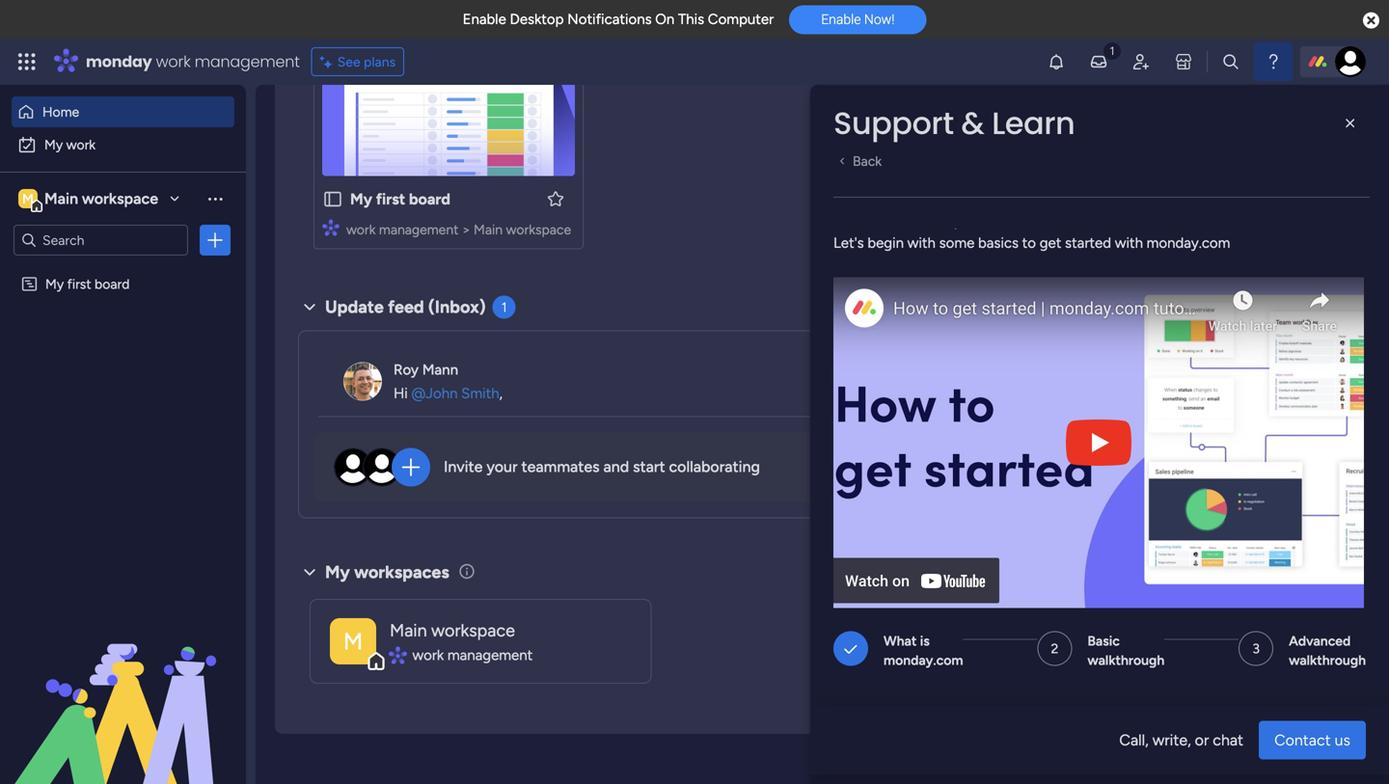 Task type: vqa. For each thing, say whether or not it's contained in the screenshot.
Now!
yes



Task type: describe. For each thing, give the bounding box(es) containing it.
teammates
[[522, 458, 600, 476]]

work inside option
[[66, 137, 96, 153]]

help for help center learn and get support
[[1147, 409, 1176, 426]]

support
[[1234, 432, 1281, 448]]

this
[[678, 11, 705, 28]]

home link
[[12, 97, 235, 127]]

support
[[834, 102, 954, 145]]

computer
[[708, 11, 774, 28]]

basics
[[979, 235, 1019, 252]]

learn for help center learn and get support
[[1147, 432, 1181, 448]]

contact us
[[1275, 731, 1351, 750]]

notifications
[[568, 11, 652, 28]]

notifications image
[[1047, 52, 1066, 71]]

monday.com inside getting started learn how monday.com works
[[1213, 339, 1291, 355]]

what is monday.com
[[884, 633, 964, 669]]

getting started element
[[1071, 297, 1361, 374]]

get inside hi john smith, let's begin with some basics to get started with monday.com
[[1040, 235, 1062, 252]]

roy
[[394, 361, 419, 379]]

2 vertical spatial main
[[390, 620, 427, 641]]

mann
[[422, 361, 458, 379]]

smith,
[[904, 208, 959, 233]]

m inside "workspace selection" element
[[22, 191, 34, 207]]

getting
[[1147, 317, 1195, 333]]

my work link
[[12, 129, 235, 160]]

select product image
[[17, 52, 37, 71]]

2
[[1051, 641, 1059, 657]]

begin
[[868, 235, 904, 252]]

roy mann nov 17, 2023
[[394, 361, 979, 390]]

now!
[[865, 11, 895, 27]]

hi john smith, let's begin with some basics to get started with monday.com
[[834, 208, 1231, 252]]

0 horizontal spatial workspace image
[[18, 188, 38, 209]]

center
[[1180, 409, 1220, 426]]

workspaces
[[354, 562, 449, 583]]

home
[[42, 104, 79, 120]]

basic
[[1088, 633, 1120, 649]]

learn down hi john smith, let's begin with some basics to get started with monday.com
[[1071, 261, 1110, 279]]

my inside list box
[[45, 276, 64, 292]]

basic walkthrough
[[1088, 633, 1165, 669]]

getting started learn how monday.com works
[[1147, 317, 1330, 355]]

works
[[1295, 339, 1330, 355]]

workspace options image
[[206, 189, 225, 208]]

my right public board image
[[350, 190, 372, 208]]

my right close my workspaces image
[[325, 562, 350, 583]]

0 vertical spatial workspace
[[82, 190, 158, 208]]

how
[[1184, 339, 1210, 355]]

17,
[[926, 373, 943, 390]]

plans
[[364, 54, 396, 70]]

nov
[[895, 373, 922, 390]]

my first board list box
[[0, 264, 246, 561]]

what is monday.com button
[[834, 632, 964, 674]]

2 with from the left
[[1115, 235, 1144, 252]]

1 horizontal spatial workspace image
[[330, 619, 376, 665]]

help image
[[1264, 52, 1283, 71]]

first inside list box
[[67, 276, 91, 292]]

call, write, or chat
[[1120, 731, 1244, 750]]

1 horizontal spatial m
[[343, 628, 363, 656]]

my work
[[44, 137, 96, 153]]

roy mann image
[[344, 362, 382, 401]]

contact us button
[[1259, 721, 1366, 760]]

back
[[853, 153, 882, 169]]

invite members image
[[1132, 52, 1151, 71]]

some
[[940, 235, 975, 252]]

collaborating
[[669, 458, 760, 476]]

call,
[[1120, 731, 1149, 750]]

get inside "help center learn and get support"
[[1210, 432, 1230, 448]]

lottie animation image
[[0, 590, 246, 785]]

walkthrough for basic
[[1088, 652, 1165, 669]]

advanced walkthrough
[[1289, 633, 1366, 669]]

your
[[487, 458, 518, 476]]

work management
[[413, 647, 533, 664]]

1 vertical spatial workspace
[[506, 221, 571, 238]]

3
[[1253, 641, 1260, 657]]

help for help
[[1308, 735, 1342, 755]]

chat
[[1213, 731, 1244, 750]]

support & learn
[[834, 102, 1075, 145]]

1
[[502, 299, 507, 316]]

learn for getting started learn how monday.com works
[[1147, 339, 1181, 355]]

started inside getting started learn how monday.com works
[[1198, 317, 1243, 333]]

see plans button
[[311, 47, 404, 76]]

or
[[1195, 731, 1210, 750]]

main inside "workspace selection" element
[[44, 190, 78, 208]]

thanks
[[858, 459, 898, 476]]

search everything image
[[1222, 52, 1241, 71]]



Task type: locate. For each thing, give the bounding box(es) containing it.
main down the workspaces at the left of the page
[[390, 620, 427, 641]]

1 horizontal spatial main
[[390, 620, 427, 641]]

2 vertical spatial workspace
[[431, 620, 515, 641]]

experts
[[1238, 524, 1284, 541]]

on
[[655, 11, 675, 28]]

contact for contact sales meet our sales experts
[[1147, 502, 1198, 519]]

contact sales meet our sales experts
[[1147, 502, 1284, 541]]

monday
[[86, 51, 152, 72]]

us
[[1335, 731, 1351, 750]]

public board image
[[322, 189, 344, 210]]

invite left your
[[444, 458, 483, 476]]

0 horizontal spatial enable
[[463, 11, 506, 28]]

get right to
[[1040, 235, 1062, 252]]

enable left now!
[[821, 11, 861, 27]]

let's
[[834, 235, 864, 252]]

1 horizontal spatial &
[[1114, 261, 1123, 279]]

options image
[[206, 231, 225, 250]]

0 horizontal spatial main
[[44, 190, 78, 208]]

started up learn & get inspired
[[1065, 235, 1112, 252]]

write,
[[1153, 731, 1192, 750]]

1 enable from the left
[[463, 11, 506, 28]]

1 horizontal spatial started
[[1198, 317, 1243, 333]]

help left center on the right
[[1147, 409, 1176, 426]]

desktop
[[510, 11, 564, 28]]

our
[[1182, 524, 1202, 541]]

and for start
[[604, 458, 629, 476]]

0 vertical spatial sales
[[1201, 502, 1232, 519]]

no thanks button
[[829, 452, 906, 483]]

1 with from the left
[[908, 235, 936, 252]]

2 vertical spatial monday.com
[[884, 652, 964, 669]]

0 vertical spatial monday.com
[[1147, 235, 1231, 252]]

contact left us
[[1275, 731, 1331, 750]]

sales right our
[[1205, 524, 1235, 541]]

and for get
[[1184, 432, 1206, 448]]

enable for enable desktop notifications on this computer
[[463, 11, 506, 28]]

my work option
[[12, 129, 235, 160]]

main workspace up the work management
[[390, 620, 515, 641]]

help inside help button
[[1308, 735, 1342, 755]]

invite button
[[929, 452, 978, 483]]

2023
[[946, 373, 979, 390]]

(inbox)
[[428, 297, 486, 317]]

my first board down search in workspace field
[[45, 276, 130, 292]]

main workspace inside "workspace selection" element
[[44, 190, 158, 208]]

0 horizontal spatial &
[[962, 102, 985, 145]]

learn inside getting started learn how monday.com works
[[1147, 339, 1181, 355]]

management
[[195, 51, 300, 72], [379, 221, 459, 238], [448, 647, 533, 664]]

0 horizontal spatial and
[[604, 458, 629, 476]]

my down search in workspace field
[[45, 276, 64, 292]]

monday.com inside hi john smith, let's begin with some basics to get started with monday.com
[[1147, 235, 1231, 252]]

monday.com down is
[[884, 652, 964, 669]]

option
[[0, 267, 246, 271]]

& right support
[[962, 102, 985, 145]]

1 horizontal spatial contact
[[1275, 731, 1331, 750]]

inspired
[[1155, 261, 1210, 279]]

to
[[1023, 235, 1036, 252]]

1 vertical spatial main
[[474, 221, 503, 238]]

help center learn and get support
[[1147, 409, 1281, 448]]

1 vertical spatial and
[[604, 458, 629, 476]]

0 horizontal spatial main workspace
[[44, 190, 158, 208]]

start
[[633, 458, 665, 476]]

and left start on the bottom of the page
[[604, 458, 629, 476]]

back button
[[834, 151, 888, 172]]

monday.com right how in the top of the page
[[1213, 339, 1291, 355]]

main right >
[[474, 221, 503, 238]]

1 horizontal spatial my first board
[[350, 190, 451, 208]]

workspace
[[82, 190, 158, 208], [506, 221, 571, 238], [431, 620, 515, 641]]

0 vertical spatial main workspace
[[44, 190, 158, 208]]

0 vertical spatial workspace image
[[18, 188, 38, 209]]

no thanks
[[837, 459, 898, 476]]

work down the workspaces at the left of the page
[[413, 647, 444, 664]]

monday marketplace image
[[1174, 52, 1194, 71]]

0 vertical spatial &
[[962, 102, 985, 145]]

what
[[884, 633, 917, 649]]

sales
[[1201, 502, 1232, 519], [1205, 524, 1235, 541]]

0 vertical spatial first
[[376, 190, 405, 208]]

my first board up work management > main workspace
[[350, 190, 451, 208]]

walkthrough down advanced
[[1289, 652, 1366, 669]]

contact for contact us
[[1275, 731, 1331, 750]]

learn down notifications icon
[[992, 102, 1075, 145]]

my first board
[[350, 190, 451, 208], [45, 276, 130, 292]]

update feed image
[[1090, 52, 1109, 71]]

management for work management
[[448, 647, 533, 664]]

learn down center on the right
[[1147, 432, 1181, 448]]

0 horizontal spatial invite
[[444, 458, 483, 476]]

1 horizontal spatial first
[[376, 190, 405, 208]]

workspace up search in workspace field
[[82, 190, 158, 208]]

Search in workspace field
[[41, 229, 161, 251]]

add to favorites image
[[546, 189, 566, 208]]

1 vertical spatial first
[[67, 276, 91, 292]]

1 vertical spatial contact
[[1275, 731, 1331, 750]]

templates image image
[[1089, 0, 1343, 115]]

help button
[[1291, 730, 1359, 761]]

1 vertical spatial board
[[95, 276, 130, 292]]

1 vertical spatial management
[[379, 221, 459, 238]]

workspace down add to favorites 'image'
[[506, 221, 571, 238]]

& left "inspired"
[[1114, 261, 1123, 279]]

1 vertical spatial started
[[1198, 317, 1243, 333]]

& for learn
[[1114, 261, 1123, 279]]

see
[[337, 54, 361, 70]]

with down 'smith,'
[[908, 235, 936, 252]]

2 enable from the left
[[821, 11, 861, 27]]

1 vertical spatial main workspace
[[390, 620, 515, 641]]

board down search in workspace field
[[95, 276, 130, 292]]

learn & get inspired
[[1071, 261, 1210, 279]]

2 walkthrough from the left
[[1289, 652, 1366, 669]]

& for support
[[962, 102, 985, 145]]

work management > main workspace
[[346, 221, 571, 238]]

1 walkthrough from the left
[[1088, 652, 1165, 669]]

workspace image
[[18, 188, 38, 209], [330, 619, 376, 665]]

1 vertical spatial m
[[343, 628, 363, 656]]

0 vertical spatial contact
[[1147, 502, 1198, 519]]

walkthrough for advanced
[[1289, 652, 1366, 669]]

&
[[962, 102, 985, 145], [1114, 261, 1123, 279]]

sales up our
[[1201, 502, 1232, 519]]

1 horizontal spatial with
[[1115, 235, 1144, 252]]

0 horizontal spatial board
[[95, 276, 130, 292]]

0 horizontal spatial with
[[908, 235, 936, 252]]

close my workspaces image
[[298, 561, 321, 584]]

1 image
[[1104, 40, 1121, 61]]

monday.com inside what is monday.com button
[[884, 652, 964, 669]]

close update feed (inbox) image
[[298, 296, 321, 319]]

learn down getting
[[1147, 339, 1181, 355]]

help down the advanced walkthrough at the right
[[1308, 735, 1342, 755]]

started up how in the top of the page
[[1198, 317, 1243, 333]]

0 vertical spatial my first board
[[350, 190, 451, 208]]

workspace up the work management
[[431, 620, 515, 641]]

update
[[325, 297, 384, 317]]

work down the home
[[66, 137, 96, 153]]

main
[[44, 190, 78, 208], [474, 221, 503, 238], [390, 620, 427, 641]]

workspace selection element
[[18, 187, 161, 212]]

main down my work
[[44, 190, 78, 208]]

m
[[22, 191, 34, 207], [343, 628, 363, 656]]

get left "inspired"
[[1127, 261, 1151, 279]]

1 horizontal spatial board
[[409, 190, 451, 208]]

monday.com up "inspired"
[[1147, 235, 1231, 252]]

1 horizontal spatial and
[[1184, 432, 1206, 448]]

0 horizontal spatial help
[[1147, 409, 1176, 426]]

0 vertical spatial started
[[1065, 235, 1112, 252]]

0 horizontal spatial m
[[22, 191, 34, 207]]

invite for invite your teammates and start collaborating
[[444, 458, 483, 476]]

0 vertical spatial main
[[44, 190, 78, 208]]

contact inside button
[[1275, 731, 1331, 750]]

get down center on the right
[[1210, 432, 1230, 448]]

no
[[837, 459, 855, 476]]

>
[[462, 221, 471, 238]]

help center element
[[1071, 390, 1361, 467]]

with
[[908, 235, 936, 252], [1115, 235, 1144, 252]]

and inside "help center learn and get support"
[[1184, 432, 1206, 448]]

2 vertical spatial management
[[448, 647, 533, 664]]

1 horizontal spatial invite
[[937, 459, 971, 476]]

1 horizontal spatial help
[[1308, 735, 1342, 755]]

0 vertical spatial help
[[1147, 409, 1176, 426]]

work
[[156, 51, 191, 72], [66, 137, 96, 153], [346, 221, 376, 238], [413, 647, 444, 664]]

2 button
[[1038, 632, 1072, 666]]

lottie animation element
[[0, 590, 246, 785]]

meet
[[1147, 524, 1179, 541]]

my first board inside list box
[[45, 276, 130, 292]]

enable left the desktop
[[463, 11, 506, 28]]

is
[[920, 633, 930, 649]]

1 vertical spatial &
[[1114, 261, 1123, 279]]

hi
[[834, 208, 851, 233]]

work right monday
[[156, 51, 191, 72]]

work up update
[[346, 221, 376, 238]]

0 horizontal spatial my first board
[[45, 276, 130, 292]]

2 horizontal spatial get
[[1210, 432, 1230, 448]]

my inside option
[[44, 137, 63, 153]]

contact sales element
[[1071, 483, 1361, 560]]

enable
[[463, 11, 506, 28], [821, 11, 861, 27]]

1 vertical spatial workspace image
[[330, 619, 376, 665]]

john
[[855, 208, 899, 233]]

0 vertical spatial and
[[1184, 432, 1206, 448]]

1 horizontal spatial walkthrough
[[1289, 652, 1366, 669]]

0 vertical spatial get
[[1040, 235, 1062, 252]]

walkthrough
[[1088, 652, 1165, 669], [1289, 652, 1366, 669]]

board up work management > main workspace
[[409, 190, 451, 208]]

contact inside contact sales meet our sales experts
[[1147, 502, 1198, 519]]

my
[[44, 137, 63, 153], [350, 190, 372, 208], [45, 276, 64, 292], [325, 562, 350, 583]]

0 horizontal spatial started
[[1065, 235, 1112, 252]]

1 horizontal spatial get
[[1127, 261, 1151, 279]]

1 vertical spatial get
[[1127, 261, 1151, 279]]

with up learn & get inspired
[[1115, 235, 1144, 252]]

help inside "help center learn and get support"
[[1147, 409, 1176, 426]]

2 horizontal spatial main
[[474, 221, 503, 238]]

update feed (inbox)
[[325, 297, 486, 317]]

2 vertical spatial get
[[1210, 432, 1230, 448]]

first right public board image
[[376, 190, 405, 208]]

help
[[1147, 409, 1176, 426], [1308, 735, 1342, 755]]

home option
[[12, 97, 235, 127]]

first
[[376, 190, 405, 208], [67, 276, 91, 292]]

enable now!
[[821, 11, 895, 27]]

first down search in workspace field
[[67, 276, 91, 292]]

and down center on the right
[[1184, 432, 1206, 448]]

1 vertical spatial help
[[1308, 735, 1342, 755]]

invite for invite
[[937, 459, 971, 476]]

feed
[[388, 297, 424, 317]]

0 horizontal spatial first
[[67, 276, 91, 292]]

0 horizontal spatial walkthrough
[[1088, 652, 1165, 669]]

enable now! button
[[790, 5, 927, 34]]

my workspaces
[[325, 562, 449, 583]]

walkthrough down basic
[[1088, 652, 1165, 669]]

started inside hi john smith, let's begin with some basics to get started with monday.com
[[1065, 235, 1112, 252]]

main workspace up search in workspace field
[[44, 190, 158, 208]]

advanced
[[1289, 633, 1351, 649]]

1 vertical spatial my first board
[[45, 276, 130, 292]]

1 horizontal spatial main workspace
[[390, 620, 515, 641]]

contact up meet
[[1147, 502, 1198, 519]]

contact
[[1147, 502, 1198, 519], [1275, 731, 1331, 750]]

0 horizontal spatial get
[[1040, 235, 1062, 252]]

management for work management > main workspace
[[379, 221, 459, 238]]

main workspace
[[44, 190, 158, 208], [390, 620, 515, 641]]

1 vertical spatial monday.com
[[1213, 339, 1291, 355]]

enable desktop notifications on this computer
[[463, 11, 774, 28]]

0 vertical spatial management
[[195, 51, 300, 72]]

learn inside "help center learn and get support"
[[1147, 432, 1181, 448]]

my down the home
[[44, 137, 63, 153]]

3 button
[[1239, 632, 1274, 666]]

0 horizontal spatial contact
[[1147, 502, 1198, 519]]

1 horizontal spatial enable
[[821, 11, 861, 27]]

dapulse close image
[[1364, 11, 1380, 31]]

see plans
[[337, 54, 396, 70]]

invite right thanks
[[937, 459, 971, 476]]

1 vertical spatial sales
[[1205, 524, 1235, 541]]

invite inside button
[[937, 459, 971, 476]]

enable inside button
[[821, 11, 861, 27]]

monday work management
[[86, 51, 300, 72]]

board inside list box
[[95, 276, 130, 292]]

enable for enable now!
[[821, 11, 861, 27]]

invite your teammates and start collaborating
[[444, 458, 760, 476]]

0 vertical spatial m
[[22, 191, 34, 207]]

learn for support & learn
[[992, 102, 1075, 145]]

0 vertical spatial board
[[409, 190, 451, 208]]

john smith image
[[1336, 46, 1366, 77]]



